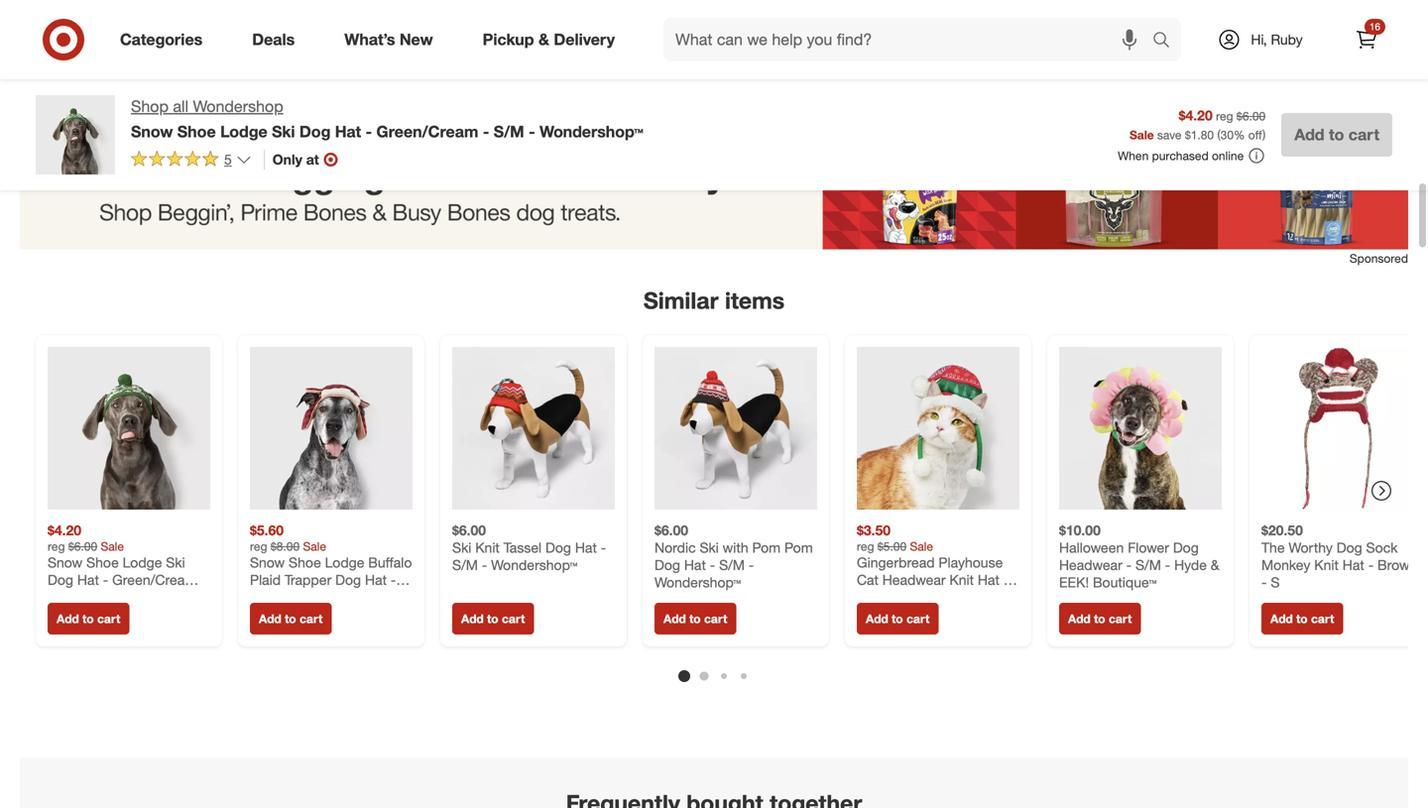 Task type: describe. For each thing, give the bounding box(es) containing it.
search
[[1144, 32, 1192, 51]]

cart for $6.00 nordic ski with pom pom dog hat - s/m - wondershop™
[[704, 611, 728, 626]]

sale for plaid
[[303, 539, 326, 554]]

to for $10.00 halloween flower dog headwear - s/m - hyde & eek! boutique™
[[1094, 611, 1106, 626]]

add to cart for $20.50 the worthy dog sock monkey knit hat - brown - s
[[1271, 611, 1335, 626]]

add for $10.00 halloween flower dog headwear - s/m - hyde & eek! boutique™
[[1068, 611, 1091, 626]]

$8.00
[[271, 539, 300, 554]]

what's
[[345, 30, 395, 49]]

& inside $10.00 halloween flower dog headwear - s/m - hyde & eek! boutique™
[[1211, 556, 1220, 574]]

wondershop™ inside $3.50 reg $5.00 sale gingerbread playhouse cat headwear knit hat - wondershop™
[[857, 589, 944, 606]]

$6.00 ski knit tassel dog hat - s/m - wondershop™
[[452, 522, 606, 574]]

(
[[1218, 127, 1221, 142]]

cart for $3.50 reg $5.00 sale gingerbread playhouse cat headwear knit hat - wondershop™
[[907, 611, 930, 626]]

add for $3.50 reg $5.00 sale gingerbread playhouse cat headwear knit hat - wondershop™
[[866, 611, 889, 626]]

add to cart button for $20.50 the worthy dog sock monkey knit hat - brown - s
[[1262, 603, 1344, 635]]

the worthy dog sock monkey knit hat - brown - s image
[[1262, 347, 1425, 510]]

deals
[[252, 30, 295, 49]]

$
[[1185, 127, 1191, 142]]

halloween flower dog headwear - s/m - hyde & eek! boutique™ image
[[1060, 347, 1222, 510]]

only at
[[273, 151, 319, 168]]

items
[[725, 287, 785, 315]]

hat inside $4.20 reg $6.00 sale snow shoe lodge ski dog hat - green/cream - l/xl - wondershop™
[[77, 571, 99, 589]]

to for $3.50 reg $5.00 sale gingerbread playhouse cat headwear knit hat - wondershop™
[[892, 611, 903, 626]]

sponsored
[[1350, 251, 1409, 266]]

s/m inside shop all wondershop snow shoe lodge ski dog hat - green/cream - s/m - wondershop™
[[494, 122, 524, 141]]

trapper
[[285, 571, 332, 589]]

deals link
[[235, 18, 320, 62]]

purchased
[[1152, 148, 1209, 163]]

s/m inside $5.60 reg $8.00 sale snow shoe lodge buffalo plaid trapper dog hat - s/m - wondershop™
[[250, 589, 276, 606]]

categories
[[120, 30, 203, 49]]

advertisement region
[[20, 134, 1409, 250]]

wondershop™ inside $6.00 ski knit tassel dog hat - s/m - wondershop™
[[491, 556, 578, 574]]

hat inside $20.50 the worthy dog sock monkey knit hat - brown - s
[[1343, 556, 1365, 574]]

shop
[[131, 97, 169, 116]]

with
[[723, 539, 749, 556]]

sale for knit
[[910, 539, 933, 554]]

wondershop™ inside $4.20 reg $6.00 sale snow shoe lodge ski dog hat - green/cream - l/xl - wondershop™
[[89, 589, 176, 606]]

only
[[273, 151, 302, 168]]

add for $4.20 reg $6.00 sale snow shoe lodge ski dog hat - green/cream - l/xl - wondershop™
[[57, 611, 79, 626]]

s/m inside $10.00 halloween flower dog headwear - s/m - hyde & eek! boutique™
[[1136, 556, 1162, 574]]

what's new link
[[328, 18, 458, 62]]

dog inside $4.20 reg $6.00 sale snow shoe lodge ski dog hat - green/cream - l/xl - wondershop™
[[48, 571, 73, 589]]

add for $6.00 nordic ski with pom pom dog hat - s/m - wondershop™
[[664, 611, 686, 626]]

reg for plaid
[[250, 539, 267, 554]]

all
[[173, 97, 189, 116]]

0 vertical spatial &
[[539, 30, 550, 49]]

$4.20 for save
[[1179, 107, 1213, 124]]

hat inside shop all wondershop snow shoe lodge ski dog hat - green/cream - s/m - wondershop™
[[335, 122, 361, 141]]

similar items
[[644, 287, 785, 315]]

knit inside $3.50 reg $5.00 sale gingerbread playhouse cat headwear knit hat - wondershop™
[[950, 571, 974, 589]]

l/xl
[[48, 589, 76, 606]]

snow for $5.60
[[250, 554, 285, 571]]

add right )
[[1295, 125, 1325, 144]]

1 pom from the left
[[752, 539, 781, 556]]

shoe inside shop all wondershop snow shoe lodge ski dog hat - green/cream - s/m - wondershop™
[[177, 122, 216, 141]]

monkey
[[1262, 556, 1311, 574]]

reg for 30
[[1216, 109, 1234, 124]]

cart down 16 link
[[1349, 125, 1380, 144]]

knit inside $6.00 ski knit tassel dog hat - s/m - wondershop™
[[475, 539, 500, 556]]

%
[[1234, 127, 1245, 142]]

snow shoe lodge buffalo plaid trapper dog hat - s/m - wondershop™ image
[[250, 347, 413, 510]]

shoe for $4.20
[[86, 554, 119, 571]]

shop all wondershop snow shoe lodge ski dog hat - green/cream - s/m - wondershop™
[[131, 97, 644, 141]]

ski inside $4.20 reg $6.00 sale snow shoe lodge ski dog hat - green/cream - l/xl - wondershop™
[[166, 554, 185, 571]]

add to cart button for $6.00 ski knit tassel dog hat - s/m - wondershop™
[[452, 603, 534, 635]]

nordic ski with pom pom dog hat - s/m - wondershop™ image
[[655, 347, 817, 510]]

$5.60 reg $8.00 sale snow shoe lodge buffalo plaid trapper dog hat - s/m - wondershop™
[[250, 522, 412, 606]]

lodge for $4.20
[[123, 554, 162, 571]]

gingerbread
[[857, 554, 935, 571]]

similar
[[644, 287, 719, 315]]

$6.00 inside '$4.20 reg $6.00 sale save $ 1.80 ( 30 % off )'
[[1237, 109, 1266, 124]]

buffalo
[[368, 554, 412, 571]]

add to cart button for $3.50 reg $5.00 sale gingerbread playhouse cat headwear knit hat - wondershop™
[[857, 603, 939, 635]]

16 link
[[1345, 18, 1389, 62]]

What can we help you find? suggestions appear below search field
[[664, 18, 1158, 62]]

when
[[1118, 148, 1149, 163]]

dog inside $10.00 halloween flower dog headwear - s/m - hyde & eek! boutique™
[[1173, 539, 1199, 556]]

2 pom from the left
[[785, 539, 813, 556]]

add to cart button for $4.20 reg $6.00 sale snow shoe lodge ski dog hat - green/cream - l/xl - wondershop™
[[48, 603, 129, 635]]

to for $5.60 reg $8.00 sale snow shoe lodge buffalo plaid trapper dog hat - s/m - wondershop™
[[285, 611, 296, 626]]

5 link
[[131, 150, 252, 172]]

30
[[1221, 127, 1234, 142]]

1.80
[[1191, 127, 1214, 142]]

pickup & delivery link
[[466, 18, 640, 62]]

playhouse
[[939, 554, 1003, 571]]

$4.20 for snow
[[48, 522, 81, 539]]

sock
[[1367, 539, 1398, 556]]

to for $6.00 nordic ski with pom pom dog hat - s/m - wondershop™
[[690, 611, 701, 626]]

16
[[1370, 20, 1381, 33]]

what's new
[[345, 30, 433, 49]]

pickup
[[483, 30, 534, 49]]

)
[[1263, 127, 1266, 142]]

worthy
[[1289, 539, 1333, 556]]

ski inside $6.00 nordic ski with pom pom dog hat - s/m - wondershop™
[[700, 539, 719, 556]]

delivery
[[554, 30, 615, 49]]

$10.00 halloween flower dog headwear - s/m - hyde & eek! boutique™
[[1060, 522, 1220, 591]]

add for $20.50 the worthy dog sock monkey knit hat - brown - s
[[1271, 611, 1293, 626]]

hat inside $3.50 reg $5.00 sale gingerbread playhouse cat headwear knit hat - wondershop™
[[978, 571, 1000, 589]]

- inside $3.50 reg $5.00 sale gingerbread playhouse cat headwear knit hat - wondershop™
[[1004, 571, 1009, 589]]

ruby
[[1271, 31, 1303, 48]]

cart for $5.60 reg $8.00 sale snow shoe lodge buffalo plaid trapper dog hat - s/m - wondershop™
[[300, 611, 323, 626]]

snow for $4.20
[[48, 554, 82, 571]]

to for $20.50 the worthy dog sock monkey knit hat - brown - s
[[1297, 611, 1308, 626]]

eek!
[[1060, 574, 1089, 591]]



Task type: vqa. For each thing, say whether or not it's contained in the screenshot.
CONTACT to the left
no



Task type: locate. For each thing, give the bounding box(es) containing it.
ski knit tassel dog hat - s/m - wondershop™ image
[[452, 347, 615, 510]]

1 vertical spatial green/cream
[[112, 571, 197, 589]]

add to cart for $10.00 halloween flower dog headwear - s/m - hyde & eek! boutique™
[[1068, 611, 1132, 626]]

ski left with
[[700, 539, 719, 556]]

1 vertical spatial $4.20
[[48, 522, 81, 539]]

lodge inside $4.20 reg $6.00 sale snow shoe lodge ski dog hat - green/cream - l/xl - wondershop™
[[123, 554, 162, 571]]

$6.00 inside $6.00 nordic ski with pom pom dog hat - s/m - wondershop™
[[655, 522, 689, 539]]

s/m inside $6.00 nordic ski with pom pom dog hat - s/m - wondershop™
[[719, 556, 745, 574]]

hat inside $5.60 reg $8.00 sale snow shoe lodge buffalo plaid trapper dog hat - s/m - wondershop™
[[365, 571, 387, 589]]

1 horizontal spatial knit
[[950, 571, 974, 589]]

sale inside $5.60 reg $8.00 sale snow shoe lodge buffalo plaid trapper dog hat - s/m - wondershop™
[[303, 539, 326, 554]]

1 horizontal spatial pom
[[785, 539, 813, 556]]

knit
[[475, 539, 500, 556], [1315, 556, 1339, 574], [950, 571, 974, 589]]

hat down what's
[[335, 122, 361, 141]]

add to cart button for $5.60 reg $8.00 sale snow shoe lodge buffalo plaid trapper dog hat - s/m - wondershop™
[[250, 603, 332, 635]]

5
[[224, 151, 232, 168]]

lodge
[[220, 122, 268, 141], [123, 554, 162, 571], [325, 554, 364, 571]]

add down s
[[1271, 611, 1293, 626]]

tassel
[[504, 539, 542, 556]]

ski left plaid
[[166, 554, 185, 571]]

search button
[[1144, 18, 1192, 65]]

1 horizontal spatial shoe
[[177, 122, 216, 141]]

add to cart for $4.20 reg $6.00 sale snow shoe lodge ski dog hat - green/cream - l/xl - wondershop™
[[57, 611, 120, 626]]

0 horizontal spatial green/cream
[[112, 571, 197, 589]]

2 horizontal spatial snow
[[250, 554, 285, 571]]

$3.50
[[857, 522, 891, 539]]

halloween
[[1060, 539, 1124, 556]]

&
[[539, 30, 550, 49], [1211, 556, 1220, 574]]

$6.00 up l/xl
[[68, 539, 97, 554]]

the
[[1262, 539, 1285, 556]]

cart down $4.20 reg $6.00 sale snow shoe lodge ski dog hat - green/cream - l/xl - wondershop™
[[97, 611, 120, 626]]

2 horizontal spatial lodge
[[325, 554, 364, 571]]

1 horizontal spatial headwear
[[1060, 556, 1123, 574]]

dog inside $6.00 nordic ski with pom pom dog hat - s/m - wondershop™
[[655, 556, 681, 574]]

knit left tassel
[[475, 539, 500, 556]]

green/cream down new
[[377, 122, 479, 141]]

cart down tassel
[[502, 611, 525, 626]]

add to cart button for $6.00 nordic ski with pom pom dog hat - s/m - wondershop™
[[655, 603, 736, 635]]

s
[[1271, 574, 1280, 591]]

to down gingerbread
[[892, 611, 903, 626]]

0 vertical spatial green/cream
[[377, 122, 479, 141]]

boutique™
[[1093, 574, 1157, 591]]

ski inside $6.00 ski knit tassel dog hat - s/m - wondershop™
[[452, 539, 472, 556]]

s/m right nordic
[[719, 556, 745, 574]]

when purchased online
[[1118, 148, 1244, 163]]

reg for knit
[[857, 539, 875, 554]]

0 horizontal spatial shoe
[[86, 554, 119, 571]]

0 horizontal spatial snow
[[48, 554, 82, 571]]

similar items region
[[20, 134, 1429, 809]]

0 horizontal spatial $4.20
[[48, 522, 81, 539]]

shoe inside $5.60 reg $8.00 sale snow shoe lodge buffalo plaid trapper dog hat - s/m - wondershop™
[[289, 554, 321, 571]]

at
[[306, 151, 319, 168]]

add to cart down tassel
[[461, 611, 525, 626]]

$4.20 reg $6.00 sale save $ 1.80 ( 30 % off )
[[1130, 107, 1266, 142]]

s/m left 'hyde'
[[1136, 556, 1162, 574]]

to for $6.00 ski knit tassel dog hat - s/m - wondershop™
[[487, 611, 499, 626]]

add down cat
[[866, 611, 889, 626]]

to down $4.20 reg $6.00 sale snow shoe lodge ski dog hat - green/cream - l/xl - wondershop™
[[82, 611, 94, 626]]

0 horizontal spatial pom
[[752, 539, 781, 556]]

add for $5.60 reg $8.00 sale snow shoe lodge buffalo plaid trapper dog hat - s/m - wondershop™
[[259, 611, 282, 626]]

$20.50
[[1262, 522, 1303, 539]]

$4.20
[[1179, 107, 1213, 124], [48, 522, 81, 539]]

reg inside '$4.20 reg $6.00 sale save $ 1.80 ( 30 % off )'
[[1216, 109, 1234, 124]]

hat inside $6.00 nordic ski with pom pom dog hat - s/m - wondershop™
[[684, 556, 706, 574]]

add to cart right )
[[1295, 125, 1380, 144]]

hat left eek! on the right of page
[[978, 571, 1000, 589]]

dog
[[300, 122, 331, 141], [546, 539, 571, 556], [1173, 539, 1199, 556], [1337, 539, 1363, 556], [655, 556, 681, 574], [48, 571, 73, 589], [335, 571, 361, 589]]

to
[[1329, 125, 1345, 144], [82, 611, 94, 626], [285, 611, 296, 626], [487, 611, 499, 626], [690, 611, 701, 626], [892, 611, 903, 626], [1094, 611, 1106, 626], [1297, 611, 1308, 626]]

add to cart down $6.00 nordic ski with pom pom dog hat - s/m - wondershop™
[[664, 611, 728, 626]]

to down trapper
[[285, 611, 296, 626]]

to for $4.20 reg $6.00 sale snow shoe lodge ski dog hat - green/cream - l/xl - wondershop™
[[82, 611, 94, 626]]

headwear down $5.00
[[883, 571, 946, 589]]

hat right tassel
[[575, 539, 597, 556]]

dog inside shop all wondershop snow shoe lodge ski dog hat - green/cream - s/m - wondershop™
[[300, 122, 331, 141]]

add
[[1295, 125, 1325, 144], [57, 611, 79, 626], [259, 611, 282, 626], [461, 611, 484, 626], [664, 611, 686, 626], [866, 611, 889, 626], [1068, 611, 1091, 626], [1271, 611, 1293, 626]]

$4.20 inside $4.20 reg $6.00 sale snow shoe lodge ski dog hat - green/cream - l/xl - wondershop™
[[48, 522, 81, 539]]

ski up only
[[272, 122, 295, 141]]

add to cart button for $10.00 halloween flower dog headwear - s/m - hyde & eek! boutique™
[[1060, 603, 1141, 635]]

headwear inside $3.50 reg $5.00 sale gingerbread playhouse cat headwear knit hat - wondershop™
[[883, 571, 946, 589]]

cart down $6.00 nordic ski with pom pom dog hat - s/m - wondershop™
[[704, 611, 728, 626]]

cart
[[1349, 125, 1380, 144], [97, 611, 120, 626], [300, 611, 323, 626], [502, 611, 525, 626], [704, 611, 728, 626], [907, 611, 930, 626], [1109, 611, 1132, 626], [1312, 611, 1335, 626]]

wondershop™ inside $6.00 nordic ski with pom pom dog hat - s/m - wondershop™
[[655, 574, 741, 591]]

hat left with
[[684, 556, 706, 574]]

2 horizontal spatial knit
[[1315, 556, 1339, 574]]

s/m left tassel
[[452, 556, 478, 574]]

add down l/xl
[[57, 611, 79, 626]]

$6.00 nordic ski with pom pom dog hat - s/m - wondershop™
[[655, 522, 813, 591]]

hat right trapper
[[365, 571, 387, 589]]

add to cart down s
[[1271, 611, 1335, 626]]

snow inside $5.60 reg $8.00 sale snow shoe lodge buffalo plaid trapper dog hat - s/m - wondershop™
[[250, 554, 285, 571]]

$6.00 left with
[[655, 522, 689, 539]]

headwear inside $10.00 halloween flower dog headwear - s/m - hyde & eek! boutique™
[[1060, 556, 1123, 574]]

0 horizontal spatial knit
[[475, 539, 500, 556]]

shoe
[[177, 122, 216, 141], [86, 554, 119, 571], [289, 554, 321, 571]]

wondershop
[[193, 97, 283, 116]]

lodge inside $5.60 reg $8.00 sale snow shoe lodge buffalo plaid trapper dog hat - s/m - wondershop™
[[325, 554, 364, 571]]

pom
[[752, 539, 781, 556], [785, 539, 813, 556]]

snow down $5.60
[[250, 554, 285, 571]]

cart for $6.00 ski knit tassel dog hat - s/m - wondershop™
[[502, 611, 525, 626]]

add down eek! on the right of page
[[1068, 611, 1091, 626]]

to down $6.00 ski knit tassel dog hat - s/m - wondershop™
[[487, 611, 499, 626]]

categories link
[[103, 18, 227, 62]]

$3.50 reg $5.00 sale gingerbread playhouse cat headwear knit hat - wondershop™
[[857, 522, 1009, 606]]

snow inside $4.20 reg $6.00 sale snow shoe lodge ski dog hat - green/cream - l/xl - wondershop™
[[48, 554, 82, 571]]

nordic
[[655, 539, 696, 556]]

add to cart button
[[1282, 113, 1393, 157], [48, 603, 129, 635], [250, 603, 332, 635], [452, 603, 534, 635], [655, 603, 736, 635], [857, 603, 939, 635], [1060, 603, 1141, 635], [1262, 603, 1344, 635]]

sale for 30
[[1130, 127, 1154, 142]]

knit inside $20.50 the worthy dog sock monkey knit hat - brown - s
[[1315, 556, 1339, 574]]

$6.00 left tassel
[[452, 522, 486, 539]]

0 horizontal spatial lodge
[[123, 554, 162, 571]]

dog inside $6.00 ski knit tassel dog hat - s/m - wondershop™
[[546, 539, 571, 556]]

to down monkey
[[1297, 611, 1308, 626]]

shoe inside $4.20 reg $6.00 sale snow shoe lodge ski dog hat - green/cream - l/xl - wondershop™
[[86, 554, 119, 571]]

add to cart down l/xl
[[57, 611, 120, 626]]

$6.00 up off
[[1237, 109, 1266, 124]]

sale inside $3.50 reg $5.00 sale gingerbread playhouse cat headwear knit hat - wondershop™
[[910, 539, 933, 554]]

add to cart
[[1295, 125, 1380, 144], [57, 611, 120, 626], [259, 611, 323, 626], [461, 611, 525, 626], [664, 611, 728, 626], [866, 611, 930, 626], [1068, 611, 1132, 626], [1271, 611, 1335, 626]]

wondershop™
[[540, 122, 644, 141], [491, 556, 578, 574], [655, 574, 741, 591], [89, 589, 176, 606], [289, 589, 375, 606], [857, 589, 944, 606]]

green/cream
[[377, 122, 479, 141], [112, 571, 197, 589]]

add down nordic
[[664, 611, 686, 626]]

online
[[1212, 148, 1244, 163]]

hi, ruby
[[1251, 31, 1303, 48]]

2 horizontal spatial shoe
[[289, 554, 321, 571]]

snow down shop
[[131, 122, 173, 141]]

sale inside $4.20 reg $6.00 sale snow shoe lodge ski dog hat - green/cream - l/xl - wondershop™
[[101, 539, 124, 554]]

& right 'hyde'
[[1211, 556, 1220, 574]]

$6.00 inside $4.20 reg $6.00 sale snow shoe lodge ski dog hat - green/cream - l/xl - wondershop™
[[68, 539, 97, 554]]

s/m inside $6.00 ski knit tassel dog hat - s/m - wondershop™
[[452, 556, 478, 574]]

to down $6.00 nordic ski with pom pom dog hat - s/m - wondershop™
[[690, 611, 701, 626]]

$4.20 reg $6.00 sale snow shoe lodge ski dog hat - green/cream - l/xl - wondershop™
[[48, 522, 206, 606]]

1 horizontal spatial $4.20
[[1179, 107, 1213, 124]]

ski left tassel
[[452, 539, 472, 556]]

reg up l/xl
[[48, 539, 65, 554]]

hyde
[[1175, 556, 1207, 574]]

dog inside $20.50 the worthy dog sock monkey knit hat - brown - s
[[1337, 539, 1363, 556]]

knit right gingerbread
[[950, 571, 974, 589]]

add down plaid
[[259, 611, 282, 626]]

cart down $20.50 the worthy dog sock monkey knit hat - brown - s
[[1312, 611, 1335, 626]]

brown
[[1378, 556, 1418, 574]]

flower
[[1128, 539, 1170, 556]]

$5.60
[[250, 522, 284, 539]]

reg inside $5.60 reg $8.00 sale snow shoe lodge buffalo plaid trapper dog hat - s/m - wondershop™
[[250, 539, 267, 554]]

off
[[1249, 127, 1263, 142]]

cart down boutique™
[[1109, 611, 1132, 626]]

lodge inside shop all wondershop snow shoe lodge ski dog hat - green/cream - s/m - wondershop™
[[220, 122, 268, 141]]

$20.50 the worthy dog sock monkey knit hat - brown - s
[[1262, 522, 1418, 591]]

1 horizontal spatial lodge
[[220, 122, 268, 141]]

reg inside $3.50 reg $5.00 sale gingerbread playhouse cat headwear knit hat - wondershop™
[[857, 539, 875, 554]]

cart for $4.20 reg $6.00 sale snow shoe lodge ski dog hat - green/cream - l/xl - wondershop™
[[97, 611, 120, 626]]

1 vertical spatial &
[[1211, 556, 1220, 574]]

hi,
[[1251, 31, 1267, 48]]

add to cart for $3.50 reg $5.00 sale gingerbread playhouse cat headwear knit hat - wondershop™
[[866, 611, 930, 626]]

$4.20 up "1.80" in the top of the page
[[1179, 107, 1213, 124]]

$6.00 inside $6.00 ski knit tassel dog hat - s/m - wondershop™
[[452, 522, 486, 539]]

green/cream right l/xl
[[112, 571, 197, 589]]

cat
[[857, 571, 879, 589]]

add to cart for $5.60 reg $8.00 sale snow shoe lodge buffalo plaid trapper dog hat - s/m - wondershop™
[[259, 611, 323, 626]]

add to cart for $6.00 nordic ski with pom pom dog hat - s/m - wondershop™
[[664, 611, 728, 626]]

ski
[[272, 122, 295, 141], [452, 539, 472, 556], [700, 539, 719, 556], [166, 554, 185, 571]]

s/m left trapper
[[250, 589, 276, 606]]

image of snow shoe lodge ski dog hat - green/cream - s/m - wondershop™ image
[[36, 95, 115, 175]]

plaid
[[250, 571, 281, 589]]

-
[[366, 122, 372, 141], [483, 122, 489, 141], [529, 122, 535, 141], [601, 539, 606, 556], [482, 556, 487, 574], [710, 556, 715, 574], [749, 556, 754, 574], [1127, 556, 1132, 574], [1165, 556, 1171, 574], [1369, 556, 1374, 574], [103, 571, 108, 589], [200, 571, 206, 589], [391, 571, 396, 589], [1004, 571, 1009, 589], [1262, 574, 1267, 591], [80, 589, 85, 606], [280, 589, 285, 606]]

add down $6.00 ski knit tassel dog hat - s/m - wondershop™
[[461, 611, 484, 626]]

cart for $20.50 the worthy dog sock monkey knit hat - brown - s
[[1312, 611, 1335, 626]]

add to cart down cat
[[866, 611, 930, 626]]

snow inside shop all wondershop snow shoe lodge ski dog hat - green/cream - s/m - wondershop™
[[131, 122, 173, 141]]

pickup & delivery
[[483, 30, 615, 49]]

green/cream inside $4.20 reg $6.00 sale snow shoe lodge ski dog hat - green/cream - l/xl - wondershop™
[[112, 571, 197, 589]]

green/cream inside shop all wondershop snow shoe lodge ski dog hat - green/cream - s/m - wondershop™
[[377, 122, 479, 141]]

& right the pickup
[[539, 30, 550, 49]]

$5.00
[[878, 539, 907, 554]]

to right )
[[1329, 125, 1345, 144]]

dog inside $5.60 reg $8.00 sale snow shoe lodge buffalo plaid trapper dog hat - s/m - wondershop™
[[335, 571, 361, 589]]

reg
[[1216, 109, 1234, 124], [48, 539, 65, 554], [250, 539, 267, 554], [857, 539, 875, 554]]

shoe for $5.60
[[289, 554, 321, 571]]

add to cart down trapper
[[259, 611, 323, 626]]

sale for dog
[[101, 539, 124, 554]]

sale inside '$4.20 reg $6.00 sale save $ 1.80 ( 30 % off )'
[[1130, 127, 1154, 142]]

1 horizontal spatial &
[[1211, 556, 1220, 574]]

$4.20 inside '$4.20 reg $6.00 sale save $ 1.80 ( 30 % off )'
[[1179, 107, 1213, 124]]

snow shoe lodge ski dog hat - green/cream - l/xl - wondershop™ image
[[48, 347, 210, 510]]

headwear down $10.00 at the right bottom of the page
[[1060, 556, 1123, 574]]

$10.00
[[1060, 522, 1101, 539]]

reg for dog
[[48, 539, 65, 554]]

new
[[400, 30, 433, 49]]

cart for $10.00 halloween flower dog headwear - s/m - hyde & eek! boutique™
[[1109, 611, 1132, 626]]

ski inside shop all wondershop snow shoe lodge ski dog hat - green/cream - s/m - wondershop™
[[272, 122, 295, 141]]

save
[[1158, 127, 1182, 142]]

reg left $5.00
[[857, 539, 875, 554]]

gingerbread playhouse cat headwear knit hat - wondershop™ image
[[857, 347, 1020, 510]]

s/m
[[494, 122, 524, 141], [452, 556, 478, 574], [719, 556, 745, 574], [1136, 556, 1162, 574], [250, 589, 276, 606]]

lodge for $5.60
[[325, 554, 364, 571]]

wondershop™ inside $5.60 reg $8.00 sale snow shoe lodge buffalo plaid trapper dog hat - s/m - wondershop™
[[289, 589, 375, 606]]

0 horizontal spatial &
[[539, 30, 550, 49]]

reg left $8.00
[[250, 539, 267, 554]]

hat right l/xl
[[77, 571, 99, 589]]

reg up 30
[[1216, 109, 1234, 124]]

hat
[[335, 122, 361, 141], [575, 539, 597, 556], [684, 556, 706, 574], [1343, 556, 1365, 574], [77, 571, 99, 589], [365, 571, 387, 589], [978, 571, 1000, 589]]

snow
[[131, 122, 173, 141], [48, 554, 82, 571], [250, 554, 285, 571]]

hat inside $6.00 ski knit tassel dog hat - s/m - wondershop™
[[575, 539, 597, 556]]

0 horizontal spatial headwear
[[883, 571, 946, 589]]

$4.20 up l/xl
[[48, 522, 81, 539]]

s/m down the pickup
[[494, 122, 524, 141]]

add to cart down boutique™
[[1068, 611, 1132, 626]]

cart down $3.50 reg $5.00 sale gingerbread playhouse cat headwear knit hat - wondershop™
[[907, 611, 930, 626]]

0 vertical spatial $4.20
[[1179, 107, 1213, 124]]

1 horizontal spatial green/cream
[[377, 122, 479, 141]]

add for $6.00 ski knit tassel dog hat - s/m - wondershop™
[[461, 611, 484, 626]]

1 horizontal spatial snow
[[131, 122, 173, 141]]

headwear
[[1060, 556, 1123, 574], [883, 571, 946, 589]]

to down boutique™
[[1094, 611, 1106, 626]]

reg inside $4.20 reg $6.00 sale snow shoe lodge ski dog hat - green/cream - l/xl - wondershop™
[[48, 539, 65, 554]]

sale
[[1130, 127, 1154, 142], [101, 539, 124, 554], [303, 539, 326, 554], [910, 539, 933, 554]]

snow up l/xl
[[48, 554, 82, 571]]

cart down trapper
[[300, 611, 323, 626]]

knit right monkey
[[1315, 556, 1339, 574]]

wondershop™ inside shop all wondershop snow shoe lodge ski dog hat - green/cream - s/m - wondershop™
[[540, 122, 644, 141]]

add to cart for $6.00 ski knit tassel dog hat - s/m - wondershop™
[[461, 611, 525, 626]]

hat left sock
[[1343, 556, 1365, 574]]



